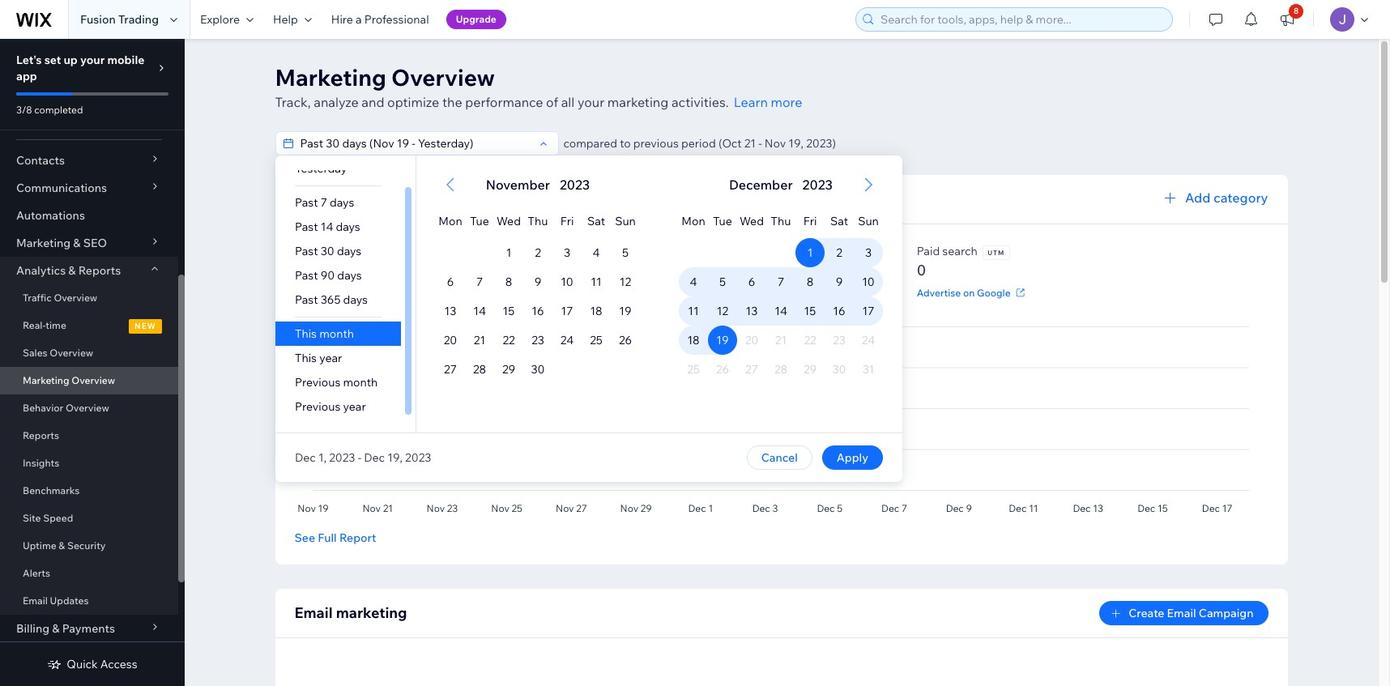 Task type: describe. For each thing, give the bounding box(es) containing it.
thu for 7
[[771, 214, 791, 228]]

marketing & seo button
[[0, 229, 178, 257]]

row containing 18
[[679, 326, 883, 355]]

25
[[590, 333, 602, 348]]

sat for 11
[[587, 214, 605, 228]]

1 horizontal spatial 7
[[476, 275, 483, 289]]

& for uptime
[[59, 540, 65, 552]]

social inside 'organic social 0'
[[495, 244, 525, 258]]

this month
[[295, 327, 354, 341]]

media
[[850, 286, 879, 299]]

1 1 from the left
[[506, 246, 511, 260]]

reports link
[[0, 422, 178, 450]]

sidebar element
[[0, 39, 185, 686]]

paid for paid search
[[917, 244, 940, 258]]

see full report button
[[295, 531, 376, 545]]

analytics
[[16, 263, 66, 278]]

0 horizontal spatial 12
[[619, 275, 631, 289]]

google
[[977, 286, 1011, 299]]

0 horizontal spatial 18
[[590, 304, 602, 318]]

sales
[[23, 347, 47, 359]]

0 vertical spatial 11
[[591, 275, 601, 289]]

1,
[[318, 451, 326, 465]]

on for paid social
[[808, 286, 819, 299]]

nov
[[765, 136, 786, 151]]

3/8 completed
[[16, 104, 83, 116]]

0 vertical spatial 5
[[622, 246, 628, 260]]

3 for 9
[[865, 246, 871, 260]]

contacts button
[[0, 147, 178, 174]]

3 for 11
[[563, 246, 570, 260]]

1 16 from the left
[[531, 304, 544, 318]]

1 vertical spatial -
[[357, 451, 361, 465]]

previous month
[[295, 375, 377, 390]]

tue for 7
[[470, 214, 489, 228]]

marketing overview link
[[0, 367, 178, 395]]

0 horizontal spatial category
[[412, 191, 468, 207]]

behavior overview link
[[0, 395, 178, 422]]

new
[[135, 321, 156, 331]]

1 vertical spatial 19,
[[387, 451, 402, 465]]

mon tue wed thu for 7
[[438, 214, 548, 228]]

2 6 from the left
[[748, 275, 755, 289]]

up
[[64, 53, 78, 67]]

0 horizontal spatial 4
[[592, 246, 600, 260]]

this for this year
[[295, 351, 316, 365]]

grid containing november
[[416, 156, 659, 433]]

1 15 from the left
[[502, 304, 514, 318]]

behavior overview
[[23, 402, 109, 414]]

fri for 8
[[803, 214, 817, 228]]

0 vertical spatial 19
[[619, 304, 631, 318]]

fusion
[[80, 12, 116, 27]]

overview for traffic overview
[[54, 292, 97, 304]]

organic for organic social 0
[[450, 244, 492, 258]]

1 inside cell
[[807, 246, 813, 260]]

1 dec from the left
[[295, 451, 315, 465]]

8 button
[[1270, 0, 1305, 39]]

analyze
[[314, 94, 359, 110]]

Search for tools, apps, help & more... field
[[876, 8, 1168, 31]]

hire
[[331, 12, 353, 27]]

category inside button
[[1214, 190, 1268, 206]]

1 horizontal spatial 21
[[744, 136, 756, 151]]

explore
[[200, 12, 240, 27]]

overview for marketing overview track, analyze and optimize the performance of all your marketing activities. learn more
[[391, 63, 495, 92]]

1 horizontal spatial 14
[[473, 304, 486, 318]]

track,
[[275, 94, 311, 110]]

27
[[444, 362, 456, 377]]

communications
[[16, 181, 107, 195]]

1 9 from the left
[[534, 275, 541, 289]]

search for organic search 0
[[339, 244, 374, 258]]

days for past 14 days
[[335, 220, 360, 234]]

uptime & security link
[[0, 532, 178, 560]]

social left the post
[[491, 286, 517, 299]]

december
[[729, 177, 793, 193]]

real-
[[23, 319, 46, 331]]

quick
[[67, 657, 98, 672]]

29
[[502, 362, 515, 377]]

let's set up your mobile app
[[16, 53, 145, 83]]

site
[[334, 286, 350, 299]]

upgrade
[[456, 13, 497, 25]]

professional
[[364, 12, 429, 27]]

post
[[519, 286, 540, 299]]

mon for 4
[[681, 214, 705, 228]]

to
[[620, 136, 631, 151]]

site speed
[[23, 512, 73, 524]]

fri for 10
[[560, 214, 574, 228]]

wed for 8
[[496, 214, 521, 228]]

yesterday
[[295, 161, 347, 176]]

2 horizontal spatial 14
[[774, 304, 787, 318]]

add category
[[1185, 190, 1268, 206]]

wed for 6
[[739, 214, 764, 228]]

all
[[561, 94, 575, 110]]

tuesday, december 19, 2023 cell
[[708, 326, 737, 355]]

3/8
[[16, 104, 32, 116]]

email marketing 0
[[606, 244, 691, 280]]

1 10 from the left
[[560, 275, 573, 289]]

previous year
[[295, 399, 366, 414]]

full
[[318, 531, 337, 545]]

learn more link
[[734, 92, 803, 112]]

marketing for marketing overview track, analyze and optimize the performance of all your marketing activities. learn more
[[275, 63, 386, 92]]

fusion trading
[[80, 12, 159, 27]]

uptime
[[23, 540, 56, 552]]

list box containing yesterday
[[275, 156, 415, 419]]

& for analytics
[[68, 263, 76, 278]]

automations
[[16, 208, 85, 223]]

past for past 365 days
[[295, 293, 318, 307]]

learn
[[734, 94, 768, 110]]

20
[[443, 333, 457, 348]]

communications button
[[0, 174, 178, 202]]

& for billing
[[52, 621, 60, 636]]

4 0 from the left
[[761, 261, 771, 280]]

reports inside popup button
[[78, 263, 121, 278]]

report
[[339, 531, 376, 545]]

advertise on social media
[[761, 286, 879, 299]]

2 horizontal spatial 7
[[777, 275, 784, 289]]

alerts link
[[0, 560, 178, 587]]

the
[[442, 94, 462, 110]]

mon for 6
[[438, 214, 462, 228]]

real-time
[[23, 319, 66, 331]]

hire a professional link
[[322, 0, 439, 39]]

advertise for social
[[761, 286, 806, 299]]

hire a professional
[[331, 12, 429, 27]]

november
[[486, 177, 550, 193]]

1 vertical spatial 12
[[717, 304, 728, 318]]

benchmarks
[[23, 485, 80, 497]]

days for past 365 days
[[343, 293, 367, 307]]

previous
[[633, 136, 679, 151]]

22
[[502, 333, 515, 348]]

optimize
[[387, 94, 439, 110]]

email
[[652, 286, 677, 299]]

a for social
[[483, 286, 488, 299]]

2 dec from the left
[[364, 451, 385, 465]]

1 6 from the left
[[447, 275, 454, 289]]

traffic overview
[[23, 292, 97, 304]]

7 inside list box
[[320, 195, 327, 210]]

days for past 90 days
[[337, 268, 361, 283]]

23
[[531, 333, 544, 348]]

create email campaign button
[[1100, 601, 1268, 626]]

create for organic social 0
[[450, 286, 481, 299]]

manage
[[295, 286, 332, 299]]

manage site seo
[[295, 286, 373, 299]]

2 10 from the left
[[862, 275, 875, 289]]

previous for previous month
[[295, 375, 340, 390]]

manage site seo link
[[295, 285, 390, 300]]

days for past 7 days
[[329, 195, 354, 210]]

app
[[16, 69, 37, 83]]

seo for manage site seo
[[353, 286, 373, 299]]

26
[[619, 333, 632, 348]]

on for paid search
[[963, 286, 975, 299]]

past 14 days
[[295, 220, 360, 234]]

let's
[[16, 53, 42, 67]]

payments
[[62, 621, 115, 636]]

social up advertise on social media
[[787, 244, 817, 258]]

your inside let's set up your mobile app
[[80, 53, 105, 67]]

0 for email marketing 0
[[606, 261, 615, 280]]

0 horizontal spatial 8
[[505, 275, 512, 289]]

billing
[[16, 621, 50, 636]]

row containing 6
[[436, 267, 640, 297]]

seo for marketing & seo
[[83, 236, 107, 250]]

sales overview link
[[0, 339, 178, 367]]

past for past 30 days
[[295, 244, 318, 258]]

thu for 9
[[528, 214, 548, 228]]

organic for organic search 0
[[295, 244, 337, 258]]

help button
[[263, 0, 322, 39]]

month for previous month
[[343, 375, 377, 390]]

2 for 10
[[535, 246, 541, 260]]

past 30 days
[[295, 244, 361, 258]]

create for email marketing 0
[[606, 286, 636, 299]]

insights link
[[0, 450, 178, 477]]

create a social post link
[[450, 285, 557, 300]]

sessions by traffic category
[[295, 191, 468, 207]]

speed
[[43, 512, 73, 524]]

1 horizontal spatial 8
[[806, 275, 813, 289]]

2 for 8
[[836, 246, 842, 260]]

updates
[[50, 595, 89, 607]]

create inside button
[[1129, 606, 1165, 621]]



Task type: locate. For each thing, give the bounding box(es) containing it.
past down the past 7 days
[[295, 220, 318, 234]]

4
[[592, 246, 600, 260], [690, 275, 697, 289]]

month for this month
[[319, 327, 354, 341]]

1 vertical spatial 19
[[716, 333, 729, 348]]

0 horizontal spatial 7
[[320, 195, 327, 210]]

1 row group from the left
[[416, 238, 659, 433]]

365
[[320, 293, 340, 307]]

analytics & reports
[[16, 263, 121, 278]]

your inside marketing overview track, analyze and optimize the performance of all your marketing activities. learn more
[[578, 94, 605, 110]]

dec right 1,
[[364, 451, 385, 465]]

2 up the post
[[535, 246, 541, 260]]

dec
[[295, 451, 315, 465], [364, 451, 385, 465]]

2 thu from the left
[[771, 214, 791, 228]]

days for past 30 days
[[337, 244, 361, 258]]

utm for paid search
[[988, 249, 1005, 257]]

category
[[1214, 190, 1268, 206], [412, 191, 468, 207]]

year down previous month
[[343, 399, 366, 414]]

0 horizontal spatial dec
[[295, 451, 315, 465]]

row group
[[416, 238, 659, 433], [659, 238, 902, 433]]

& down marketing & seo
[[68, 263, 76, 278]]

21 right (oct
[[744, 136, 756, 151]]

1 horizontal spatial tue
[[713, 214, 732, 228]]

a down 'organic social 0'
[[483, 286, 488, 299]]

marketing inside email marketing 0
[[637, 244, 691, 258]]

0 vertical spatial marketing
[[608, 94, 669, 110]]

0 horizontal spatial year
[[319, 351, 342, 365]]

1 horizontal spatial organic
[[450, 244, 492, 258]]

marketing for marketing overview
[[23, 374, 69, 386]]

1 sun from the left
[[615, 214, 636, 228]]

email inside sidebar element
[[23, 595, 48, 607]]

1 utm from the left
[[827, 249, 845, 257]]

thu
[[528, 214, 548, 228], [771, 214, 791, 228]]

uptime & security
[[23, 540, 106, 552]]

reports up insights
[[23, 429, 59, 442]]

2 mon tue wed thu from the left
[[681, 214, 791, 228]]

your right up
[[80, 53, 105, 67]]

create
[[450, 286, 481, 299], [606, 286, 636, 299], [1129, 606, 1165, 621]]

year for previous year
[[343, 399, 366, 414]]

0 horizontal spatial utm
[[827, 249, 845, 257]]

tue up 'organic social 0'
[[470, 214, 489, 228]]

overview for sales overview
[[50, 347, 93, 359]]

apply button
[[822, 446, 883, 470]]

see
[[295, 531, 315, 545]]

1 on from the left
[[808, 286, 819, 299]]

seo
[[83, 236, 107, 250], [353, 286, 373, 299]]

28
[[473, 362, 486, 377]]

0 horizontal spatial mon
[[438, 214, 462, 228]]

0 inside email marketing 0
[[606, 261, 615, 280]]

create email campaign
[[1129, 606, 1254, 621]]

on down friday, december 1, 2023 cell
[[808, 286, 819, 299]]

1 horizontal spatial year
[[343, 399, 366, 414]]

overview up the
[[391, 63, 495, 92]]

0 horizontal spatial 17
[[561, 304, 573, 318]]

1 13 from the left
[[444, 304, 456, 318]]

1 horizontal spatial 30
[[531, 362, 545, 377]]

15
[[502, 304, 514, 318], [804, 304, 816, 318]]

90
[[320, 268, 334, 283]]

overview inside marketing overview track, analyze and optimize the performance of all your marketing activities. learn more
[[391, 63, 495, 92]]

1 thu from the left
[[528, 214, 548, 228]]

0 horizontal spatial paid
[[761, 244, 784, 258]]

1 vertical spatial year
[[343, 399, 366, 414]]

0 vertical spatial 18
[[590, 304, 602, 318]]

19,
[[789, 136, 804, 151], [387, 451, 402, 465]]

time
[[46, 319, 66, 331]]

0 horizontal spatial fri
[[560, 214, 574, 228]]

seo right site
[[353, 286, 373, 299]]

period
[[681, 136, 716, 151]]

0 horizontal spatial seo
[[83, 236, 107, 250]]

organic search 0
[[295, 244, 374, 280]]

traffic overview link
[[0, 284, 178, 312]]

email updates
[[23, 595, 89, 607]]

organic down past 14 days
[[295, 244, 337, 258]]

search inside organic search 0
[[339, 244, 374, 258]]

email inside email marketing 0
[[606, 244, 635, 258]]

4 past from the top
[[295, 268, 318, 283]]

0 vertical spatial 19,
[[789, 136, 804, 151]]

sun up media
[[858, 214, 879, 228]]

1 horizontal spatial 1
[[807, 246, 813, 260]]

1 horizontal spatial 11
[[688, 304, 699, 318]]

2 13 from the left
[[746, 304, 758, 318]]

0 for organic social 0
[[450, 261, 459, 280]]

(oct
[[719, 136, 742, 151]]

utm for paid social
[[827, 249, 845, 257]]

email for email updates
[[23, 595, 48, 607]]

past down past 14 days
[[295, 244, 318, 258]]

2 tue from the left
[[713, 214, 732, 228]]

2 3 from the left
[[865, 246, 871, 260]]

14 down create a social post
[[473, 304, 486, 318]]

row group for grid containing november
[[416, 238, 659, 433]]

1 17 from the left
[[561, 304, 573, 318]]

mon tue wed thu up 'organic social 0'
[[438, 214, 548, 228]]

email down see
[[295, 604, 333, 622]]

14 inside list box
[[320, 220, 333, 234]]

your right 'all'
[[578, 94, 605, 110]]

1 horizontal spatial a
[[483, 286, 488, 299]]

cancel
[[761, 451, 798, 465]]

1 horizontal spatial create
[[606, 286, 636, 299]]

search up advertise on google
[[943, 244, 978, 258]]

create left the an
[[606, 286, 636, 299]]

paid for paid social
[[761, 244, 784, 258]]

0 horizontal spatial 19,
[[387, 451, 402, 465]]

seo inside marketing & seo dropdown button
[[83, 236, 107, 250]]

0 horizontal spatial wed
[[496, 214, 521, 228]]

3 up media
[[865, 246, 871, 260]]

2 sun from the left
[[858, 214, 879, 228]]

1 horizontal spatial seo
[[353, 286, 373, 299]]

30
[[320, 244, 334, 258], [531, 362, 545, 377]]

0 inside 'organic social 0'
[[450, 261, 459, 280]]

add
[[1185, 190, 1211, 206]]

overview down the 'marketing overview' link
[[66, 402, 109, 414]]

12 down the "campaign"
[[717, 304, 728, 318]]

2 fri from the left
[[803, 214, 817, 228]]

advertise on google
[[917, 286, 1011, 299]]

19 up 26
[[619, 304, 631, 318]]

category right traffic
[[412, 191, 468, 207]]

0 up create a social post
[[450, 261, 459, 280]]

16 down the post
[[531, 304, 544, 318]]

1 horizontal spatial 5
[[719, 275, 726, 289]]

2 wed from the left
[[739, 214, 764, 228]]

1 horizontal spatial 12
[[717, 304, 728, 318]]

organic inside organic search 0
[[295, 244, 337, 258]]

0 up the manage
[[295, 261, 304, 280]]

0 vertical spatial seo
[[83, 236, 107, 250]]

0 horizontal spatial -
[[357, 451, 361, 465]]

0 horizontal spatial a
[[356, 12, 362, 27]]

mon tue wed thu down december
[[681, 214, 791, 228]]

2 horizontal spatial create
[[1129, 606, 1165, 621]]

1 vertical spatial marketing
[[637, 244, 691, 258]]

8 inside button
[[1294, 6, 1299, 16]]

1 organic from the left
[[295, 244, 337, 258]]

0 horizontal spatial reports
[[23, 429, 59, 442]]

email for email marketing 0
[[606, 244, 635, 258]]

billing & payments
[[16, 621, 115, 636]]

1 vertical spatial 30
[[531, 362, 545, 377]]

16 down advertise on social media link in the right top of the page
[[833, 304, 845, 318]]

email for email marketing
[[295, 604, 333, 622]]

search up past 90 days at the left top
[[339, 244, 374, 258]]

0 inside organic search 0
[[295, 261, 304, 280]]

2 1 from the left
[[807, 246, 813, 260]]

access
[[100, 657, 137, 672]]

2 sat from the left
[[830, 214, 848, 228]]

month up "previous year"
[[343, 375, 377, 390]]

1 horizontal spatial 19,
[[789, 136, 804, 151]]

wed down december
[[739, 214, 764, 228]]

2 row group from the left
[[659, 238, 902, 433]]

0 vertical spatial 4
[[592, 246, 600, 260]]

19, right "nov"
[[789, 136, 804, 151]]

sun
[[615, 214, 636, 228], [858, 214, 879, 228]]

2 advertise from the left
[[917, 286, 961, 299]]

1 wed from the left
[[496, 214, 521, 228]]

1 horizontal spatial 3
[[865, 246, 871, 260]]

marketing
[[275, 63, 386, 92], [16, 236, 71, 250], [23, 374, 69, 386]]

row group for grid containing december
[[659, 238, 902, 433]]

social
[[495, 244, 525, 258], [787, 244, 817, 258], [491, 286, 517, 299], [822, 286, 848, 299]]

sun up email marketing 0
[[615, 214, 636, 228]]

0 vertical spatial marketing
[[275, 63, 386, 92]]

5 0 from the left
[[917, 261, 926, 280]]

marketing for email marketing
[[336, 604, 407, 622]]

0 up create an email campaign
[[606, 261, 615, 280]]

list box
[[275, 156, 415, 419]]

contacts
[[16, 153, 65, 168]]

1 horizontal spatial 9
[[836, 275, 842, 289]]

1 mon tue wed thu from the left
[[438, 214, 548, 228]]

1 vertical spatial 4
[[690, 275, 697, 289]]

sat
[[587, 214, 605, 228], [830, 214, 848, 228]]

17 down media
[[862, 304, 874, 318]]

overview up marketing overview
[[50, 347, 93, 359]]

15 down create a social post link in the left top of the page
[[502, 304, 514, 318]]

seo down automations link
[[83, 236, 107, 250]]

wed down november
[[496, 214, 521, 228]]

1 vertical spatial this
[[295, 351, 316, 365]]

organic inside 'organic social 0'
[[450, 244, 492, 258]]

a for professional
[[356, 12, 362, 27]]

by
[[353, 191, 368, 207]]

email left campaign
[[1167, 606, 1196, 621]]

0 horizontal spatial 1
[[506, 246, 511, 260]]

1 2 from the left
[[535, 246, 541, 260]]

1 horizontal spatial reports
[[78, 263, 121, 278]]

this down this month on the left of the page
[[295, 351, 316, 365]]

paid social
[[761, 244, 817, 258]]

11 down the "campaign"
[[688, 304, 699, 318]]

1 grid from the left
[[416, 156, 659, 433]]

1 horizontal spatial 2
[[836, 246, 842, 260]]

marketing for marketing & seo
[[16, 236, 71, 250]]

1 0 from the left
[[295, 261, 304, 280]]

alert down "nov"
[[724, 175, 837, 194]]

sun for 10
[[858, 214, 879, 228]]

1 horizontal spatial mon
[[681, 214, 705, 228]]

1 up advertise on social media
[[807, 246, 813, 260]]

days right 365
[[343, 293, 367, 307]]

days up past 90 days at the left top
[[337, 244, 361, 258]]

5 inside row
[[719, 275, 726, 289]]

previous down previous month
[[295, 399, 340, 414]]

2 organic from the left
[[450, 244, 492, 258]]

- right 1,
[[357, 451, 361, 465]]

paid search
[[917, 244, 978, 258]]

0 horizontal spatial search
[[339, 244, 374, 258]]

9 right 'organic social 0'
[[534, 275, 541, 289]]

21 inside row
[[473, 333, 485, 348]]

- left "nov"
[[759, 136, 762, 151]]

past 90 days
[[295, 268, 361, 283]]

0 horizontal spatial 19
[[619, 304, 631, 318]]

marketing up analyze
[[275, 63, 386, 92]]

2 utm from the left
[[988, 249, 1005, 257]]

1 advertise from the left
[[761, 286, 806, 299]]

2 0 from the left
[[450, 261, 459, 280]]

2 9 from the left
[[836, 275, 842, 289]]

& right uptime
[[59, 540, 65, 552]]

marketing for email marketing 0
[[637, 244, 691, 258]]

1 horizontal spatial 13
[[746, 304, 758, 318]]

17
[[561, 304, 573, 318], [862, 304, 874, 318]]

2 grid from the left
[[659, 156, 902, 433]]

this up this year
[[295, 327, 316, 341]]

1 paid from the left
[[761, 244, 784, 258]]

1 mon from the left
[[438, 214, 462, 228]]

marketing up to
[[608, 94, 669, 110]]

seo inside manage site seo link
[[353, 286, 373, 299]]

and
[[362, 94, 384, 110]]

1 tue from the left
[[470, 214, 489, 228]]

1 horizontal spatial sat
[[830, 214, 848, 228]]

1 vertical spatial marketing
[[16, 236, 71, 250]]

create an email campaign
[[606, 286, 724, 299]]

0 horizontal spatial organic
[[295, 244, 337, 258]]

6 up 20
[[447, 275, 454, 289]]

help
[[273, 12, 298, 27]]

mon tue wed thu for 5
[[681, 214, 791, 228]]

grid
[[416, 156, 659, 433], [659, 156, 902, 433]]

sun for 12
[[615, 214, 636, 228]]

compared
[[564, 136, 617, 151]]

0 horizontal spatial your
[[80, 53, 105, 67]]

5 past from the top
[[295, 293, 318, 307]]

1 vertical spatial 11
[[688, 304, 699, 318]]

0 horizontal spatial 30
[[320, 244, 334, 258]]

utm up google
[[988, 249, 1005, 257]]

0 vertical spatial 12
[[619, 275, 631, 289]]

1 horizontal spatial fri
[[803, 214, 817, 228]]

6 right the "campaign"
[[748, 275, 755, 289]]

advertise down "paid social"
[[761, 286, 806, 299]]

category right add
[[1214, 190, 1268, 206]]

0 down paid search
[[917, 261, 926, 280]]

1 3 from the left
[[563, 246, 570, 260]]

compared to previous period (oct 21 - nov 19, 2023)
[[564, 136, 836, 151]]

thu down november
[[528, 214, 548, 228]]

1 past from the top
[[295, 195, 318, 210]]

alert containing december
[[724, 175, 837, 194]]

3 0 from the left
[[606, 261, 615, 280]]

reports down marketing & seo dropdown button
[[78, 263, 121, 278]]

1 previous from the top
[[295, 375, 340, 390]]

billing & payments button
[[0, 615, 178, 643]]

0 vertical spatial year
[[319, 351, 342, 365]]

2 15 from the left
[[804, 304, 816, 318]]

search for paid search
[[943, 244, 978, 258]]

email down alerts on the bottom of page
[[23, 595, 48, 607]]

0 horizontal spatial create
[[450, 286, 481, 299]]

19, right 1,
[[387, 451, 402, 465]]

0 for organic search 0
[[295, 261, 304, 280]]

1 horizontal spatial advertise
[[917, 286, 961, 299]]

past for past 14 days
[[295, 220, 318, 234]]

social left media
[[822, 286, 848, 299]]

alert containing november
[[481, 175, 595, 194]]

2023
[[559, 177, 590, 193], [802, 177, 832, 193], [329, 451, 355, 465], [405, 451, 431, 465]]

1 horizontal spatial thu
[[771, 214, 791, 228]]

sat down compared
[[587, 214, 605, 228]]

2 search from the left
[[943, 244, 978, 258]]

2 16 from the left
[[833, 304, 845, 318]]

month
[[319, 327, 354, 341], [343, 375, 377, 390]]

email updates link
[[0, 587, 178, 615]]

2 paid from the left
[[917, 244, 940, 258]]

2 this from the top
[[295, 351, 316, 365]]

activities.
[[672, 94, 729, 110]]

& inside dropdown button
[[73, 236, 81, 250]]

row containing 20
[[436, 326, 640, 355]]

row containing 4
[[679, 267, 883, 297]]

days up manage site seo link at the top left of the page
[[337, 268, 361, 283]]

8
[[1294, 6, 1299, 16], [505, 275, 512, 289], [806, 275, 813, 289]]

19 down the "campaign"
[[716, 333, 729, 348]]

1 vertical spatial seo
[[353, 286, 373, 299]]

previous for previous year
[[295, 399, 340, 414]]

4 inside row
[[690, 275, 697, 289]]

& right billing
[[52, 621, 60, 636]]

previous
[[295, 375, 340, 390], [295, 399, 340, 414]]

email marketing
[[295, 604, 407, 622]]

1 search from the left
[[339, 244, 374, 258]]

0 horizontal spatial tue
[[470, 214, 489, 228]]

overview for marketing overview
[[72, 374, 115, 386]]

1 vertical spatial 5
[[719, 275, 726, 289]]

1 alert from the left
[[481, 175, 595, 194]]

1 horizontal spatial wed
[[739, 214, 764, 228]]

3 right 'organic social 0'
[[563, 246, 570, 260]]

1 horizontal spatial -
[[759, 136, 762, 151]]

grid containing december
[[659, 156, 902, 433]]

email up create an email campaign
[[606, 244, 635, 258]]

this year
[[295, 351, 342, 365]]

19 inside cell
[[716, 333, 729, 348]]

30 right 29 in the left of the page
[[531, 362, 545, 377]]

alert
[[481, 175, 595, 194], [724, 175, 837, 194]]

1 horizontal spatial sun
[[858, 214, 879, 228]]

1 horizontal spatial 17
[[862, 304, 874, 318]]

past left 365
[[295, 293, 318, 307]]

marketing up email
[[637, 244, 691, 258]]

overview for behavior overview
[[66, 402, 109, 414]]

your
[[80, 53, 105, 67], [578, 94, 605, 110]]

0 horizontal spatial 6
[[447, 275, 454, 289]]

paid left friday, december 1, 2023 cell
[[761, 244, 784, 258]]

None field
[[295, 132, 534, 155]]

1 horizontal spatial 4
[[690, 275, 697, 289]]

marketing inside dropdown button
[[16, 236, 71, 250]]

9 left media
[[836, 275, 842, 289]]

1 horizontal spatial category
[[1214, 190, 1268, 206]]

mon up email marketing 0
[[681, 214, 705, 228]]

0 horizontal spatial 10
[[560, 275, 573, 289]]

marketing down report
[[336, 604, 407, 622]]

traffic
[[371, 191, 409, 207]]

2 right friday, december 1, 2023 cell
[[836, 246, 842, 260]]

21 left 22
[[473, 333, 485, 348]]

apply
[[836, 451, 868, 465]]

30 inside row
[[531, 362, 545, 377]]

tue down december
[[713, 214, 732, 228]]

1 fri from the left
[[560, 214, 574, 228]]

row containing 27
[[436, 355, 640, 384]]

advertise
[[761, 286, 806, 299], [917, 286, 961, 299]]

advertise down paid search
[[917, 286, 961, 299]]

days down by
[[335, 220, 360, 234]]

dec 1, 2023 - dec 19, 2023
[[295, 451, 431, 465]]

0 vertical spatial a
[[356, 12, 362, 27]]

thu up "paid social"
[[771, 214, 791, 228]]

friday, december 1, 2023 cell
[[795, 238, 824, 267]]

month up this year
[[319, 327, 354, 341]]

0 vertical spatial this
[[295, 327, 316, 341]]

18 left tuesday, december 19, 2023 cell
[[687, 333, 699, 348]]

1 this from the top
[[295, 327, 316, 341]]

past for past 90 days
[[295, 268, 318, 283]]

2 2 from the left
[[836, 246, 842, 260]]

marketing inside marketing overview track, analyze and optimize the performance of all your marketing activities. learn more
[[275, 63, 386, 92]]

0 vertical spatial 30
[[320, 244, 334, 258]]

2 mon from the left
[[681, 214, 705, 228]]

sat for 9
[[830, 214, 848, 228]]

11 left the an
[[591, 275, 601, 289]]

email inside button
[[1167, 606, 1196, 621]]

2023)
[[806, 136, 836, 151]]

previous down this year
[[295, 375, 340, 390]]

1 horizontal spatial 16
[[833, 304, 845, 318]]

1 vertical spatial 18
[[687, 333, 699, 348]]

0 horizontal spatial 13
[[444, 304, 456, 318]]

1 vertical spatial 21
[[473, 333, 485, 348]]

1 horizontal spatial mon tue wed thu
[[681, 214, 791, 228]]

2 17 from the left
[[862, 304, 874, 318]]

row containing 11
[[679, 297, 883, 326]]

5
[[622, 246, 628, 260], [719, 275, 726, 289]]

12
[[619, 275, 631, 289], [717, 304, 728, 318]]

insights
[[23, 457, 59, 469]]

year for this year
[[319, 351, 342, 365]]

organic up create a social post
[[450, 244, 492, 258]]

2 alert from the left
[[724, 175, 837, 194]]

& for marketing
[[73, 236, 81, 250]]

1 vertical spatial previous
[[295, 399, 340, 414]]

alerts
[[23, 567, 50, 579]]

0 horizontal spatial thu
[[528, 214, 548, 228]]

2 past from the top
[[295, 220, 318, 234]]

dec left 1,
[[295, 451, 315, 465]]

past 365 days
[[295, 293, 367, 307]]

2 previous from the top
[[295, 399, 340, 414]]

2
[[535, 246, 541, 260], [836, 246, 842, 260]]

sales overview
[[23, 347, 93, 359]]

0 horizontal spatial 14
[[320, 220, 333, 234]]

1 horizontal spatial on
[[963, 286, 975, 299]]

past for past 7 days
[[295, 195, 318, 210]]

21
[[744, 136, 756, 151], [473, 333, 485, 348]]

2 on from the left
[[963, 286, 975, 299]]

1 horizontal spatial your
[[578, 94, 605, 110]]

0 horizontal spatial 21
[[473, 333, 485, 348]]

row
[[436, 199, 640, 238], [679, 199, 883, 238], [436, 238, 640, 267], [679, 238, 883, 267], [436, 267, 640, 297], [679, 267, 883, 297], [436, 297, 640, 326], [679, 297, 883, 326], [436, 326, 640, 355], [679, 326, 883, 355], [436, 355, 640, 384], [679, 355, 883, 384]]

3 past from the top
[[295, 244, 318, 258]]

0 horizontal spatial alert
[[481, 175, 595, 194]]

mon up 'organic social 0'
[[438, 214, 462, 228]]

tue for 5
[[713, 214, 732, 228]]

marketing inside marketing overview track, analyze and optimize the performance of all your marketing activities. learn more
[[608, 94, 669, 110]]

1 horizontal spatial 10
[[862, 275, 875, 289]]

1 horizontal spatial dec
[[364, 451, 385, 465]]

mon tue wed thu
[[438, 214, 548, 228], [681, 214, 791, 228]]

row containing 13
[[436, 297, 640, 326]]

1 sat from the left
[[587, 214, 605, 228]]

this for this month
[[295, 327, 316, 341]]

15 down advertise on social media
[[804, 304, 816, 318]]

1 horizontal spatial paid
[[917, 244, 940, 258]]

& up analytics & reports
[[73, 236, 81, 250]]

marketing
[[608, 94, 669, 110], [637, 244, 691, 258], [336, 604, 407, 622]]

1 vertical spatial a
[[483, 286, 488, 299]]

past 7 days
[[295, 195, 354, 210]]

advertise for search
[[917, 286, 961, 299]]

past up past 14 days
[[295, 195, 318, 210]]



Task type: vqa. For each thing, say whether or not it's contained in the screenshot.
the bottom the Previous
yes



